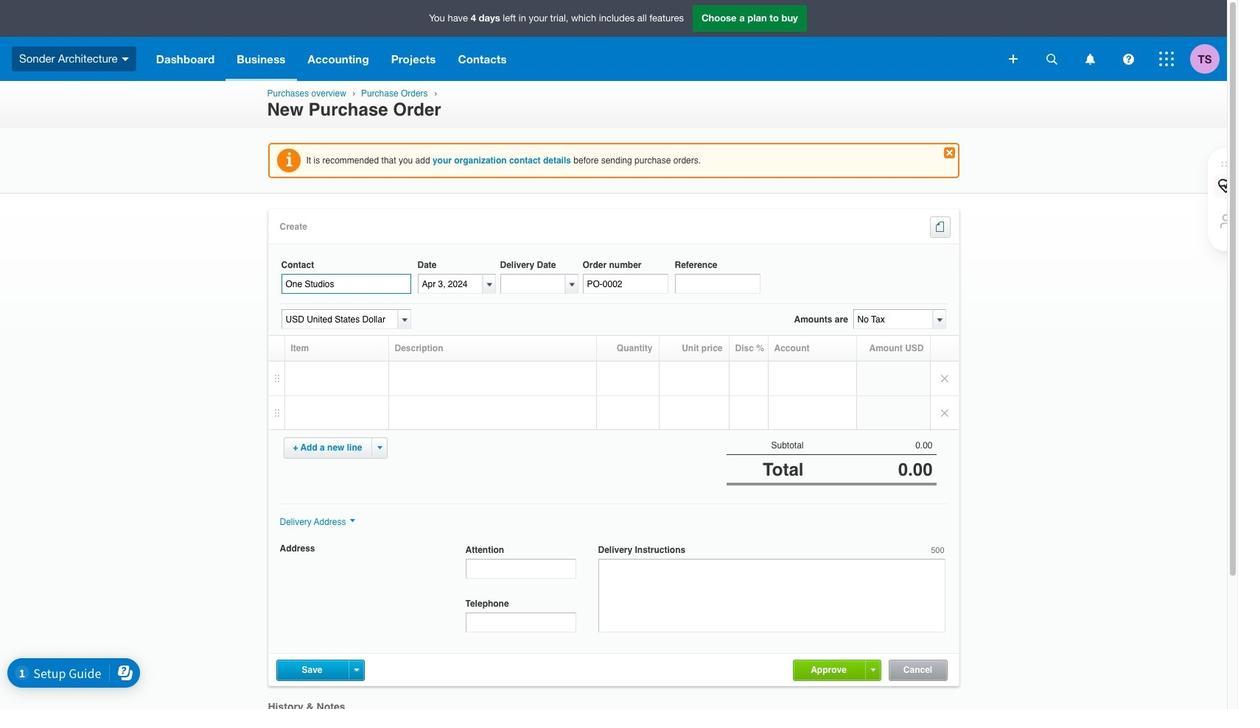 Task type: describe. For each thing, give the bounding box(es) containing it.
2 horizontal spatial svg image
[[1160, 52, 1174, 66]]

3 svg image from the left
[[1123, 53, 1134, 64]]

1 horizontal spatial svg image
[[1009, 55, 1018, 63]]

el image
[[946, 222, 949, 232]]



Task type: locate. For each thing, give the bounding box(es) containing it.
svg image
[[1160, 52, 1174, 66], [1009, 55, 1018, 63], [121, 57, 129, 61]]

0 horizontal spatial svg image
[[121, 57, 129, 61]]

Select a currency text field
[[281, 310, 398, 330]]

banner
[[0, 0, 1227, 81]]

2 horizontal spatial svg image
[[1123, 53, 1134, 64]]

0 horizontal spatial svg image
[[1046, 53, 1057, 64]]

2 svg image from the left
[[1085, 53, 1095, 64]]

None text field
[[281, 275, 411, 294], [418, 275, 482, 294], [583, 275, 668, 294], [598, 560, 945, 633], [466, 614, 576, 633], [281, 275, 411, 294], [418, 275, 482, 294], [583, 275, 668, 294], [598, 560, 945, 633], [466, 614, 576, 633]]

1 horizontal spatial svg image
[[1085, 53, 1095, 64]]

svg image
[[1046, 53, 1057, 64], [1085, 53, 1095, 64], [1123, 53, 1134, 64]]

None text field
[[500, 275, 565, 294], [675, 275, 760, 294], [853, 310, 933, 330], [466, 560, 576, 580], [500, 275, 565, 294], [675, 275, 760, 294], [853, 310, 933, 330], [466, 560, 576, 580]]

1 svg image from the left
[[1046, 53, 1057, 64]]



Task type: vqa. For each thing, say whether or not it's contained in the screenshot.
banner
yes



